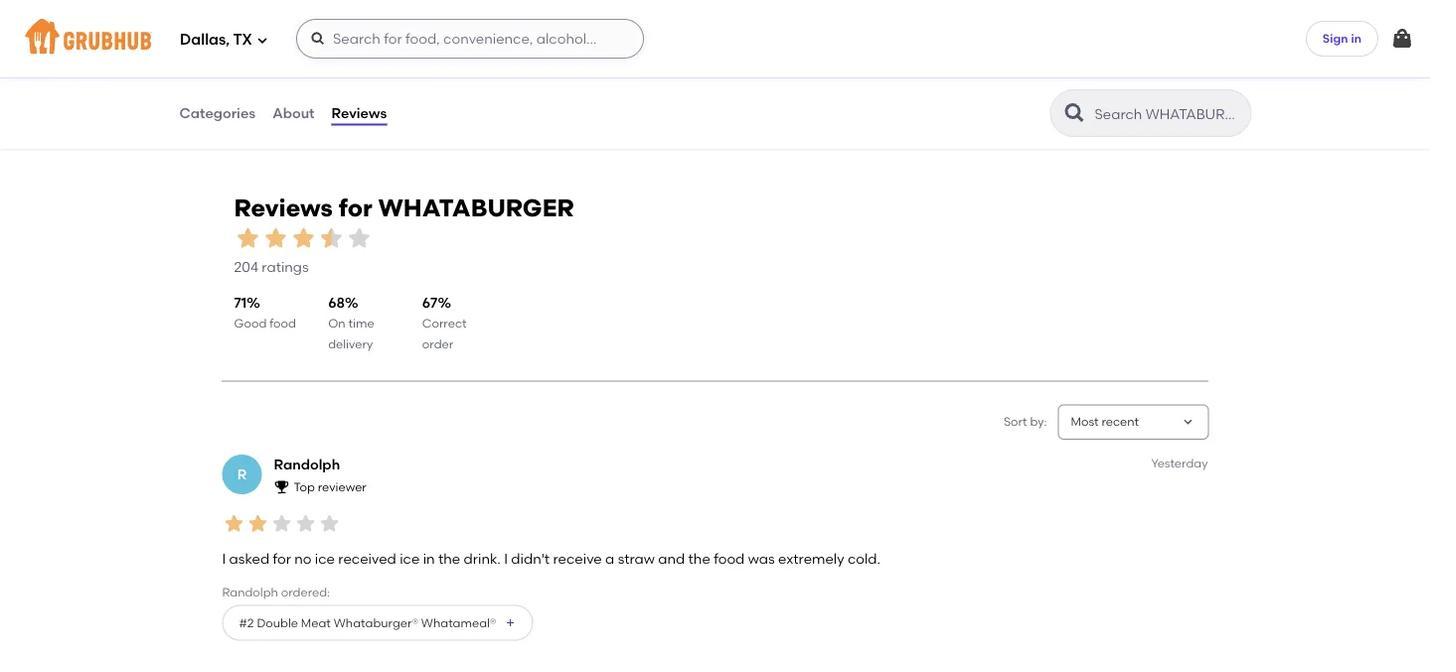 Task type: vqa. For each thing, say whether or not it's contained in the screenshot.
4.9 (136)
no



Task type: locate. For each thing, give the bounding box(es) containing it.
71
[[234, 295, 247, 312]]

drink.
[[464, 551, 501, 568]]

120 ratings
[[441, 89, 513, 106]]

cold.
[[848, 551, 880, 568]]

ratings
[[827, 68, 868, 83], [466, 89, 513, 106], [1176, 89, 1223, 106], [262, 259, 309, 276]]

min right '30–45'
[[955, 68, 977, 83]]

delivery inside 30–45 min $4.99 delivery
[[950, 85, 994, 100]]

1 horizontal spatial subscription pass image
[[562, 43, 582, 58]]

2 ice from the left
[[400, 551, 420, 568]]

food left was
[[714, 551, 745, 568]]

min inside 35–50 min $5.49 delivery
[[245, 68, 267, 83]]

reviews right about
[[332, 105, 387, 122]]

in right "sign"
[[1351, 31, 1362, 46]]

1 min from the left
[[245, 68, 267, 83]]

svg image right the american
[[310, 31, 326, 47]]

the left drink.
[[438, 551, 460, 568]]

71 good food
[[234, 295, 296, 331]]

1 horizontal spatial min
[[600, 68, 622, 83]]

0 horizontal spatial ice
[[315, 551, 335, 568]]

delivery right $3.49
[[594, 85, 639, 100]]

sort
[[1004, 415, 1027, 430]]

i right drink.
[[504, 551, 508, 568]]

min for village baking co. (002)
[[600, 68, 622, 83]]

american
[[235, 43, 292, 57]]

1 horizontal spatial the
[[688, 551, 710, 568]]

baking
[[621, 17, 675, 36]]

the right and
[[688, 551, 710, 568]]

67 correct order
[[422, 295, 467, 351]]

for left no
[[273, 551, 291, 568]]

search icon image
[[1063, 101, 1087, 125]]

sign in button
[[1306, 21, 1378, 57]]

min
[[245, 68, 267, 83], [600, 68, 622, 83], [955, 68, 977, 83]]

ratings right enough
[[827, 68, 868, 83]]

time
[[348, 317, 374, 331]]

35–50 min $5.49 delivery
[[207, 68, 284, 100]]

by:
[[1030, 415, 1047, 430]]

2 subscription pass image from the left
[[562, 43, 582, 58]]

for down reviews button
[[339, 194, 372, 223]]

subscription pass image
[[207, 43, 227, 58], [562, 43, 582, 58]]

67
[[422, 295, 438, 312]]

min down the american
[[245, 68, 267, 83]]

svg image
[[256, 34, 268, 46]]

food
[[269, 317, 296, 331], [714, 551, 745, 568]]

plus icon image
[[504, 618, 516, 630]]

village baking co. (002) link
[[562, 15, 868, 38]]

0 horizontal spatial i
[[222, 551, 226, 568]]

whataburger
[[378, 194, 574, 223]]

ratings for 118 ratings
[[1176, 89, 1223, 106]]

ice right received
[[400, 551, 420, 568]]

randolph up top
[[274, 457, 340, 474]]

delivery for 68
[[328, 337, 373, 351]]

yesterday
[[1151, 456, 1208, 471]]

0 vertical spatial food
[[269, 317, 296, 331]]

bakery
[[590, 43, 630, 57]]

min inside 30–45 min $4.99 delivery
[[955, 68, 977, 83]]

118
[[1154, 89, 1173, 106]]

0 vertical spatial in
[[1351, 31, 1362, 46]]

the
[[438, 551, 460, 568], [688, 551, 710, 568]]

1 horizontal spatial ice
[[400, 551, 420, 568]]

randolph
[[274, 457, 340, 474], [222, 585, 278, 600]]

min for ihop
[[245, 68, 267, 83]]

ratings for 204 ratings
[[262, 259, 309, 276]]

1 vertical spatial in
[[423, 551, 435, 568]]

svg image right sign in button
[[1390, 27, 1414, 51]]

204 ratings
[[234, 259, 309, 276]]

for
[[339, 194, 372, 223], [273, 551, 291, 568]]

0 vertical spatial randolph
[[274, 457, 340, 474]]

i
[[222, 551, 226, 568], [504, 551, 508, 568]]

30–45 min $4.99 delivery
[[917, 68, 994, 100]]

subscription pass image up 35–50
[[207, 43, 227, 58]]

(002)
[[710, 17, 751, 36]]

1 vertical spatial reviews
[[234, 194, 333, 223]]

delivery up about
[[240, 85, 284, 100]]

i asked for no ice received ice in the drink.  i didn't receive a straw and the food was extremely cold.
[[222, 551, 880, 568]]

1 horizontal spatial food
[[714, 551, 745, 568]]

reviews inside reviews button
[[332, 105, 387, 122]]

sign in
[[1323, 31, 1362, 46]]

order
[[422, 337, 453, 351]]

most recent
[[1071, 415, 1139, 430]]

subscription pass image up "25–40" on the top of page
[[562, 43, 582, 58]]

ratings right 120
[[466, 89, 513, 106]]

recent
[[1102, 415, 1139, 430]]

#2 double meat whataburger® whatameal® button
[[222, 606, 533, 642]]

top
[[294, 481, 315, 495]]

randolph up '#2'
[[222, 585, 278, 600]]

randolph for randolph ordered:
[[222, 585, 278, 600]]

$3.49
[[562, 85, 592, 100]]

reviews
[[332, 105, 387, 122], [234, 194, 333, 223]]

straw
[[618, 551, 655, 568]]

1 the from the left
[[438, 551, 460, 568]]

co.
[[679, 17, 706, 36]]

delivery inside 68 on time delivery
[[328, 337, 373, 351]]

0 horizontal spatial the
[[438, 551, 460, 568]]

delivery for 35–50
[[240, 85, 284, 100]]

1 horizontal spatial for
[[339, 194, 372, 223]]

reviews for reviews
[[332, 105, 387, 122]]

1 vertical spatial randolph
[[222, 585, 278, 600]]

in left drink.
[[423, 551, 435, 568]]

204
[[234, 259, 258, 276]]

about
[[272, 105, 315, 122]]

1 horizontal spatial i
[[504, 551, 508, 568]]

delivery down time
[[328, 337, 373, 351]]

randolph for randolph
[[274, 457, 340, 474]]

1 subscription pass image from the left
[[207, 43, 227, 58]]

0 vertical spatial reviews
[[332, 105, 387, 122]]

in
[[1351, 31, 1362, 46], [423, 551, 435, 568]]

3 min from the left
[[955, 68, 977, 83]]

ice
[[315, 551, 335, 568], [400, 551, 420, 568]]

0 horizontal spatial min
[[245, 68, 267, 83]]

2 horizontal spatial min
[[955, 68, 977, 83]]

min inside 25–40 min $3.49 delivery
[[600, 68, 622, 83]]

delivery inside 25–40 min $3.49 delivery
[[594, 85, 639, 100]]

2 min from the left
[[600, 68, 622, 83]]

ratings right "118"
[[1176, 89, 1223, 106]]

categories button
[[178, 78, 257, 149]]

ratings right 204
[[262, 259, 309, 276]]

tx
[[233, 31, 252, 49]]

0 vertical spatial for
[[339, 194, 372, 223]]

delivery
[[240, 85, 284, 100], [594, 85, 639, 100], [950, 85, 994, 100], [328, 337, 373, 351]]

0 horizontal spatial subscription pass image
[[207, 43, 227, 58]]

star icon image
[[433, 67, 449, 83], [449, 67, 465, 83], [465, 67, 481, 83], [481, 67, 497, 83], [481, 67, 497, 83], [497, 67, 513, 83], [1143, 67, 1159, 83], [1159, 67, 1175, 83], [1175, 67, 1191, 83], [1191, 67, 1207, 83], [1191, 67, 1207, 83], [1207, 67, 1223, 83], [234, 225, 262, 252], [262, 225, 290, 252], [290, 225, 318, 252], [318, 225, 345, 252], [318, 225, 345, 252], [345, 225, 373, 252], [222, 512, 246, 536], [246, 512, 270, 536], [270, 512, 294, 536], [294, 512, 318, 536], [318, 512, 341, 536]]

0 horizontal spatial food
[[269, 317, 296, 331]]

1 horizontal spatial in
[[1351, 31, 1362, 46]]

1 vertical spatial for
[[273, 551, 291, 568]]

min down bakery
[[600, 68, 622, 83]]

on
[[328, 317, 345, 331]]

reviewer
[[318, 481, 367, 495]]

reviews up 204 ratings on the left top of the page
[[234, 194, 333, 223]]

0 horizontal spatial for
[[273, 551, 291, 568]]

68
[[328, 295, 345, 312]]

ice right no
[[315, 551, 335, 568]]

0 horizontal spatial in
[[423, 551, 435, 568]]

delivery inside 35–50 min $5.49 delivery
[[240, 85, 284, 100]]

i left 'asked'
[[222, 551, 226, 568]]

25–40
[[562, 68, 597, 83]]

enough
[[781, 68, 825, 83]]

$4.99
[[917, 85, 947, 100]]

randolph ordered:
[[222, 585, 330, 600]]

food right "good"
[[269, 317, 296, 331]]

delivery right $4.99
[[950, 85, 994, 100]]

svg image
[[1390, 27, 1414, 51], [310, 31, 326, 47]]



Task type: describe. For each thing, give the bounding box(es) containing it.
25–40 min $3.49 delivery
[[562, 68, 639, 100]]

didn't
[[511, 551, 550, 568]]

1 ice from the left
[[315, 551, 335, 568]]

reviews for reviews for whataburger
[[234, 194, 333, 223]]

#2 double meat whataburger® whatameal®
[[239, 616, 496, 631]]

118 ratings
[[1154, 89, 1223, 106]]

reviews button
[[331, 78, 388, 149]]

1 vertical spatial food
[[714, 551, 745, 568]]

Search for food, convenience, alcohol... search field
[[296, 19, 644, 59]]

dallas, tx
[[180, 31, 252, 49]]

and
[[658, 551, 685, 568]]

$5.49
[[207, 85, 237, 100]]

meat
[[301, 616, 331, 631]]

receive
[[553, 551, 602, 568]]

main navigation navigation
[[0, 0, 1430, 78]]

sort by:
[[1004, 415, 1047, 430]]

not
[[757, 68, 778, 83]]

120
[[441, 89, 462, 106]]

#2
[[239, 616, 254, 631]]

correct
[[422, 317, 467, 331]]

2 the from the left
[[688, 551, 710, 568]]

top reviewer
[[294, 481, 367, 495]]

was
[[748, 551, 775, 568]]

30–45
[[917, 68, 952, 83]]

food inside 71 good food
[[269, 317, 296, 331]]

subscription pass image for ihop
[[207, 43, 227, 58]]

a
[[605, 551, 614, 568]]

double
[[257, 616, 298, 631]]

reviews for whataburger
[[234, 194, 574, 223]]

whatameal®
[[421, 616, 496, 631]]

in inside button
[[1351, 31, 1362, 46]]

village
[[562, 17, 617, 36]]

asked
[[229, 551, 269, 568]]

sign
[[1323, 31, 1348, 46]]

delivery for 25–40
[[594, 85, 639, 100]]

most
[[1071, 415, 1099, 430]]

1 horizontal spatial svg image
[[1390, 27, 1414, 51]]

r
[[237, 467, 247, 483]]

ratings for 120 ratings
[[466, 89, 513, 106]]

no
[[294, 551, 312, 568]]

received
[[338, 551, 396, 568]]

whataburger®
[[334, 616, 418, 631]]

village baking co. (002)
[[562, 17, 751, 36]]

not enough ratings
[[757, 68, 868, 83]]

categories
[[179, 105, 256, 122]]

subscription pass image for village baking co. (002)
[[562, 43, 582, 58]]

trophy icon image
[[274, 479, 290, 495]]

ordered:
[[281, 585, 330, 600]]

Search WHATABURGER search field
[[1093, 104, 1245, 123]]

dallas,
[[180, 31, 230, 49]]

1 i from the left
[[222, 551, 226, 568]]

35–50
[[207, 68, 242, 83]]

caret down icon image
[[1180, 415, 1196, 431]]

ihop link
[[207, 15, 513, 38]]

good
[[234, 317, 267, 331]]

68 on time delivery
[[328, 295, 374, 351]]

extremely
[[778, 551, 844, 568]]

delivery for 30–45
[[950, 85, 994, 100]]

about button
[[271, 78, 316, 149]]

Sort by: field
[[1071, 414, 1139, 431]]

2 i from the left
[[504, 551, 508, 568]]

ihop
[[207, 17, 248, 36]]

0 horizontal spatial svg image
[[310, 31, 326, 47]]



